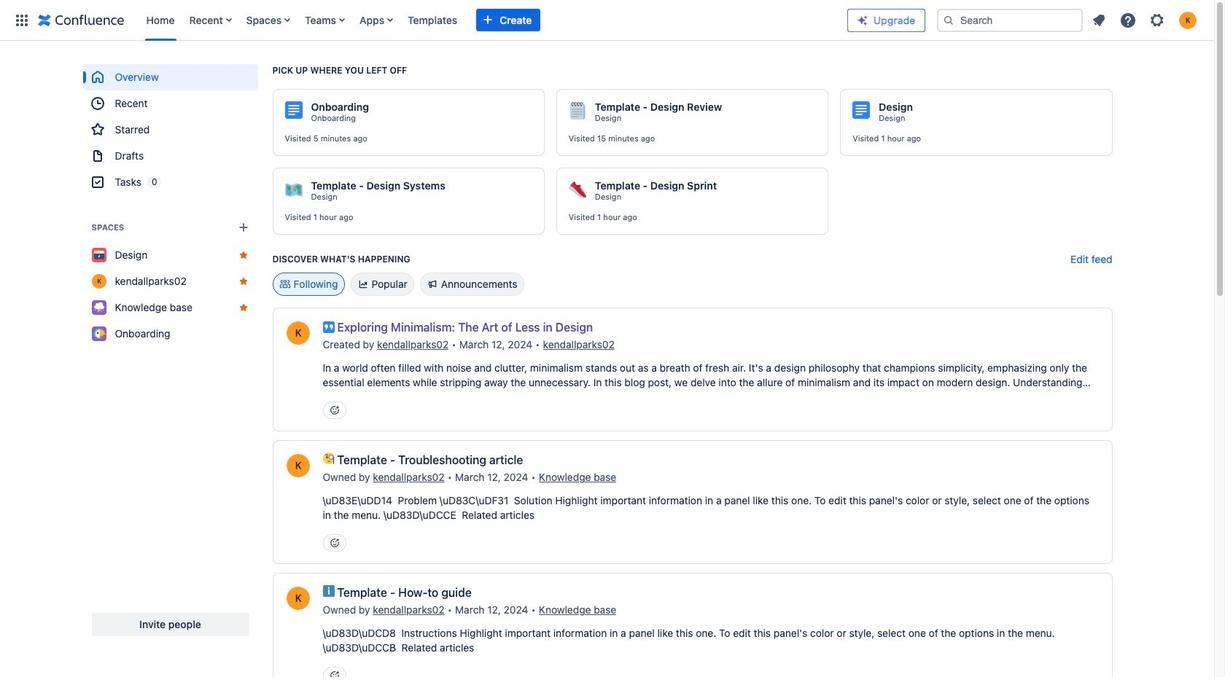Task type: locate. For each thing, give the bounding box(es) containing it.
1 vertical spatial more information about kendallparks02 image
[[285, 586, 311, 612]]

banner
[[0, 0, 1214, 41]]

confluence image
[[38, 11, 124, 29], [38, 11, 124, 29]]

1 vertical spatial unstar this space image
[[237, 276, 249, 287]]

1 horizontal spatial list
[[1086, 7, 1206, 33]]

group
[[83, 64, 258, 195]]

None search field
[[937, 8, 1083, 32]]

list
[[139, 0, 848, 40], [1086, 7, 1206, 33]]

unstar this space image up unstar this space image
[[237, 276, 249, 287]]

more information about kendallparks02 image for first add reaction image
[[285, 320, 311, 346]]

0 horizontal spatial list
[[139, 0, 848, 40]]

0 vertical spatial add reaction image
[[329, 405, 340, 416]]

:information_source: image
[[323, 586, 334, 597], [323, 586, 334, 597]]

global element
[[9, 0, 848, 40]]

0 vertical spatial more information about kendallparks02 image
[[285, 320, 311, 346]]

unstar this space image
[[237, 249, 249, 261], [237, 276, 249, 287]]

more information about kendallparks02 image
[[285, 453, 311, 479]]

:face_with_monocle: image
[[323, 453, 334, 465], [323, 453, 334, 465]]

:athletic_shoe: image
[[569, 181, 586, 198]]

1 vertical spatial add reaction image
[[329, 538, 340, 549]]

2 vertical spatial add reaction image
[[329, 670, 340, 678]]

3 add reaction image from the top
[[329, 670, 340, 678]]

1 more information about kendallparks02 image from the top
[[285, 320, 311, 346]]

add reaction image
[[329, 405, 340, 416], [329, 538, 340, 549], [329, 670, 340, 678]]

more information about kendallparks02 image
[[285, 320, 311, 346], [285, 586, 311, 612]]

:notepad_spiral: image
[[569, 102, 586, 120]]

0 vertical spatial unstar this space image
[[237, 249, 249, 261]]

unstar this space image down create a space image at the left
[[237, 249, 249, 261]]

:athletic_shoe: image
[[569, 181, 586, 198]]

2 more information about kendallparks02 image from the top
[[285, 586, 311, 612]]



Task type: vqa. For each thing, say whether or not it's contained in the screenshot.
USER ICON: KENDALLPARKS02
no



Task type: describe. For each thing, give the bounding box(es) containing it.
help icon image
[[1120, 11, 1137, 29]]

list for appswitcher icon
[[139, 0, 848, 40]]

appswitcher icon image
[[13, 11, 31, 29]]

list for premium icon
[[1086, 7, 1206, 33]]

create a space image
[[234, 219, 252, 236]]

search image
[[943, 14, 955, 26]]

notification icon image
[[1090, 11, 1108, 29]]

:notepad_spiral: image
[[569, 102, 586, 120]]

2 unstar this space image from the top
[[237, 276, 249, 287]]

2 add reaction image from the top
[[329, 538, 340, 549]]

:map: image
[[285, 181, 302, 198]]

1 add reaction image from the top
[[329, 405, 340, 416]]

your profile and preferences image
[[1179, 11, 1197, 29]]

1 unstar this space image from the top
[[237, 249, 249, 261]]

settings icon image
[[1149, 11, 1166, 29]]

unstar this space image
[[237, 302, 249, 314]]

more information about kendallparks02 image for 1st add reaction image from the bottom of the page
[[285, 586, 311, 612]]

Search field
[[937, 8, 1083, 32]]

premium image
[[857, 14, 869, 26]]

:map: image
[[285, 181, 302, 198]]



